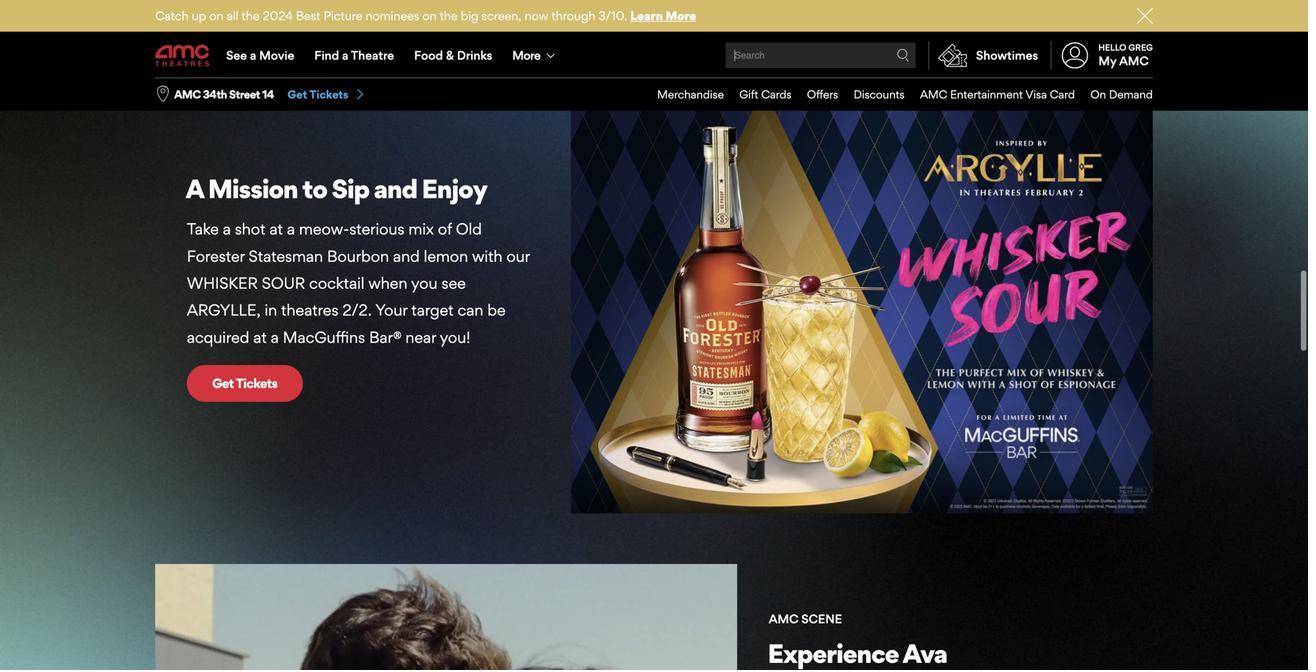 Task type: locate. For each thing, give the bounding box(es) containing it.
now
[[525, 8, 548, 23]]

2/2.
[[342, 301, 372, 320]]

enjoy
[[422, 173, 487, 205]]

to
[[302, 173, 327, 205]]

find
[[314, 48, 339, 63]]

amc for amc entertainment visa card
[[920, 88, 947, 101]]

offers
[[807, 88, 838, 101]]

1 horizontal spatial the
[[440, 8, 458, 23]]

amc for amc 34th street 14
[[174, 88, 201, 101]]

menu down the learn
[[155, 33, 1153, 78]]

find a theatre link
[[304, 33, 404, 78]]

take a shot at a meow-sterious mix of old forester statesman bourbon and lemon with our whisker sour cocktail when you see argylle, in theatres 2/2. your target can be acquired at a macguffins bar® near you!
[[187, 220, 530, 347]]

2 on from the left
[[422, 8, 437, 23]]

menu containing more
[[155, 33, 1153, 78]]

on demand
[[1090, 88, 1153, 101]]

amc down showtimes image
[[920, 88, 947, 101]]

origin blog image
[[155, 565, 737, 671]]

argylle drink image
[[571, 98, 1153, 514]]

1 on from the left
[[209, 8, 224, 23]]

get
[[287, 88, 307, 101], [212, 376, 234, 392]]

more down now
[[512, 48, 540, 63]]

1 vertical spatial tickets
[[236, 376, 277, 392]]

at right shot
[[270, 220, 283, 239]]

at
[[270, 220, 283, 239], [253, 328, 267, 347]]

gift cards
[[739, 88, 792, 101]]

gift cards link
[[724, 78, 792, 111]]

34th
[[203, 88, 227, 101]]

1 vertical spatial get tickets
[[212, 376, 277, 392]]

0 horizontal spatial at
[[253, 328, 267, 347]]

1 vertical spatial and
[[393, 247, 420, 266]]

1 horizontal spatial on
[[422, 8, 437, 23]]

amc for amc scene
[[769, 612, 799, 627]]

offers link
[[792, 78, 838, 111]]

1 vertical spatial get tickets link
[[187, 366, 303, 402]]

on
[[209, 8, 224, 23], [422, 8, 437, 23]]

1 vertical spatial more
[[512, 48, 540, 63]]

0 vertical spatial more
[[666, 8, 696, 23]]

get tickets
[[287, 88, 348, 101], [212, 376, 277, 392]]

get right 14
[[287, 88, 307, 101]]

user profile image
[[1053, 42, 1097, 69]]

nominees
[[366, 8, 419, 23]]

0 horizontal spatial more
[[512, 48, 540, 63]]

and down "mix"
[[393, 247, 420, 266]]

sour
[[262, 274, 305, 293]]

food & drinks link
[[404, 33, 502, 78]]

more inside button
[[512, 48, 540, 63]]

a right find
[[342, 48, 348, 63]]

you!
[[440, 328, 470, 347]]

meow-
[[299, 220, 349, 239]]

merchandise
[[657, 88, 724, 101]]

macguffins
[[283, 328, 365, 347]]

you
[[411, 274, 438, 293]]

1 horizontal spatial get tickets
[[287, 88, 348, 101]]

amc left '34th'
[[174, 88, 201, 101]]

tickets
[[310, 88, 348, 101], [236, 376, 277, 392]]

0 horizontal spatial on
[[209, 8, 224, 23]]

get tickets for bottom get tickets link
[[212, 376, 277, 392]]

2024
[[263, 8, 293, 23]]

1 horizontal spatial at
[[270, 220, 283, 239]]

acquired
[[187, 328, 249, 347]]

submit search icon image
[[897, 49, 910, 62]]

duvernay's
[[768, 668, 898, 671]]

get tickets link
[[287, 87, 366, 102], [187, 366, 303, 402]]

card
[[1050, 88, 1075, 101]]

amc left scene
[[769, 612, 799, 627]]

1 vertical spatial menu
[[642, 78, 1153, 111]]

0 vertical spatial tickets
[[310, 88, 348, 101]]

0 horizontal spatial tickets
[[236, 376, 277, 392]]

amc down 'greg'
[[1119, 54, 1149, 68]]

get tickets link down acquired
[[187, 366, 303, 402]]

at down in
[[253, 328, 267, 347]]

amc logo image
[[155, 45, 211, 66], [155, 45, 211, 66]]

on
[[1090, 88, 1106, 101]]

a
[[186, 173, 203, 205]]

all
[[227, 8, 239, 23]]

get tickets down acquired
[[212, 376, 277, 392]]

tickets down find
[[310, 88, 348, 101]]

a up statesman
[[287, 220, 295, 239]]

1 horizontal spatial get
[[287, 88, 307, 101]]

get tickets down find
[[287, 88, 348, 101]]

discounts link
[[838, 78, 905, 111]]

0 vertical spatial get
[[287, 88, 307, 101]]

tickets down acquired
[[236, 376, 277, 392]]

with
[[472, 247, 503, 266]]

food & drinks
[[414, 48, 492, 63]]

experience
[[768, 638, 899, 670]]

menu
[[155, 33, 1153, 78], [642, 78, 1153, 111]]

0 vertical spatial menu
[[155, 33, 1153, 78]]

amc
[[1119, 54, 1149, 68], [920, 88, 947, 101], [174, 88, 201, 101], [769, 612, 799, 627]]

0 vertical spatial get tickets
[[287, 88, 348, 101]]

the
[[242, 8, 260, 23], [440, 8, 458, 23]]

1 horizontal spatial tickets
[[310, 88, 348, 101]]

0 horizontal spatial get
[[212, 376, 234, 392]]

amc inside amc 34th street 14 button
[[174, 88, 201, 101]]

the right all
[[242, 8, 260, 23]]

dialog
[[0, 0, 1308, 671]]

a right 'see'
[[250, 48, 256, 63]]

bar®
[[369, 328, 401, 347]]

get down acquired
[[212, 376, 234, 392]]

0 horizontal spatial the
[[242, 8, 260, 23]]

through
[[552, 8, 595, 23]]

old
[[456, 220, 482, 239]]

showtimes image
[[929, 41, 976, 70]]

drinks
[[457, 48, 492, 63]]

amc inside amc entertainment visa card link
[[920, 88, 947, 101]]

menu down submit search icon
[[642, 78, 1153, 111]]

showtimes
[[976, 48, 1038, 63]]

more
[[666, 8, 696, 23], [512, 48, 540, 63]]

0 vertical spatial get tickets link
[[287, 87, 366, 102]]

on right nominees
[[422, 8, 437, 23]]

a left shot
[[223, 220, 231, 239]]

a for shot
[[223, 220, 231, 239]]

argylle,
[[187, 301, 261, 320]]

on left all
[[209, 8, 224, 23]]

up
[[192, 8, 206, 23]]

1 the from the left
[[242, 8, 260, 23]]

amc entertainment visa card link
[[905, 78, 1075, 111]]

see
[[226, 48, 247, 63]]

the left big at the top of the page
[[440, 8, 458, 23]]

0 horizontal spatial get tickets
[[212, 376, 277, 392]]

when
[[368, 274, 407, 293]]

more right the learn
[[666, 8, 696, 23]]

1 vertical spatial at
[[253, 328, 267, 347]]

get tickets link down find
[[287, 87, 366, 102]]

shot
[[235, 220, 266, 239]]

and up sterious
[[374, 173, 417, 205]]

picture
[[323, 8, 363, 23]]

of
[[438, 220, 452, 239]]



Task type: describe. For each thing, give the bounding box(es) containing it.
hello
[[1098, 42, 1126, 53]]

sterious
[[349, 220, 405, 239]]

visa
[[1026, 88, 1047, 101]]

movie
[[259, 48, 294, 63]]

hello greg my amc
[[1098, 42, 1153, 68]]

0 vertical spatial at
[[270, 220, 283, 239]]

find a theatre
[[314, 48, 394, 63]]

go to my account page element
[[1051, 33, 1153, 78]]

best
[[296, 8, 320, 23]]

cocktail
[[309, 274, 364, 293]]

sip
[[332, 173, 369, 205]]

amc inside "hello greg my amc"
[[1119, 54, 1149, 68]]

learn
[[630, 8, 663, 23]]

street
[[229, 88, 260, 101]]

lemon
[[424, 247, 468, 266]]

a for theatre
[[342, 48, 348, 63]]

see a movie
[[226, 48, 294, 63]]

your
[[375, 301, 407, 320]]

and inside 'take a shot at a meow-sterious mix of old forester statesman bourbon and lemon with our whisker sour cocktail when you see argylle, in theatres 2/2. your target can be acquired at a macguffins bar® near you!'
[[393, 247, 420, 266]]

in
[[265, 301, 277, 320]]

see
[[442, 274, 466, 293]]

take
[[187, 220, 219, 239]]

more button
[[502, 33, 569, 78]]

showtimes link
[[929, 41, 1038, 70]]

gift
[[739, 88, 758, 101]]

learn more link
[[630, 8, 696, 23]]

3/10.
[[599, 8, 627, 23]]

amc 34th street 14
[[174, 88, 274, 101]]

origin
[[903, 668, 994, 671]]

&
[[446, 48, 454, 63]]

stubs refresh image
[[155, 0, 737, 48]]

mission
[[208, 173, 298, 205]]

discounts
[[854, 88, 905, 101]]

theatres
[[281, 301, 338, 320]]

catch up on all the 2024 best picture nominees on the big screen, now through 3/10. learn more
[[155, 8, 696, 23]]

amc entertainment visa card
[[920, 88, 1075, 101]]

entertainment
[[950, 88, 1023, 101]]

bourbon
[[327, 247, 389, 266]]

1 vertical spatial get
[[212, 376, 234, 392]]

get tickets for the topmost get tickets link
[[287, 88, 348, 101]]

merchandise link
[[642, 78, 724, 111]]

on demand link
[[1075, 78, 1153, 111]]

a for movie
[[250, 48, 256, 63]]

target
[[411, 301, 454, 320]]

catch
[[155, 8, 189, 23]]

tickets for the topmost get tickets link
[[310, 88, 348, 101]]

experience ava duvernay's origin
[[768, 638, 994, 671]]

near
[[405, 328, 436, 347]]

0 vertical spatial and
[[374, 173, 417, 205]]

mix
[[408, 220, 434, 239]]

forester
[[187, 247, 245, 266]]

amc scene
[[769, 612, 842, 627]]

a down in
[[271, 328, 279, 347]]

greg
[[1129, 42, 1153, 53]]

can
[[458, 301, 483, 320]]

our
[[507, 247, 530, 266]]

ava
[[903, 638, 947, 670]]

statesman
[[249, 247, 323, 266]]

food
[[414, 48, 443, 63]]

see a movie link
[[216, 33, 304, 78]]

be
[[487, 301, 506, 320]]

close this dialog image
[[1280, 640, 1296, 656]]

menu containing merchandise
[[642, 78, 1153, 111]]

demand
[[1109, 88, 1153, 101]]

14
[[262, 88, 274, 101]]

theatre
[[351, 48, 394, 63]]

screen,
[[482, 8, 522, 23]]

my
[[1098, 54, 1117, 68]]

search the AMC website text field
[[732, 49, 897, 61]]

cards
[[761, 88, 792, 101]]

2 the from the left
[[440, 8, 458, 23]]

1 horizontal spatial more
[[666, 8, 696, 23]]

whisker
[[187, 274, 258, 293]]

scene
[[801, 612, 842, 627]]

amc 34th street 14 button
[[174, 87, 274, 102]]

tickets for bottom get tickets link
[[236, 376, 277, 392]]

a mission to sip and enjoy
[[186, 173, 487, 205]]

big
[[461, 8, 479, 23]]



Task type: vqa. For each thing, say whether or not it's contained in the screenshot.
a associated with Movie
yes



